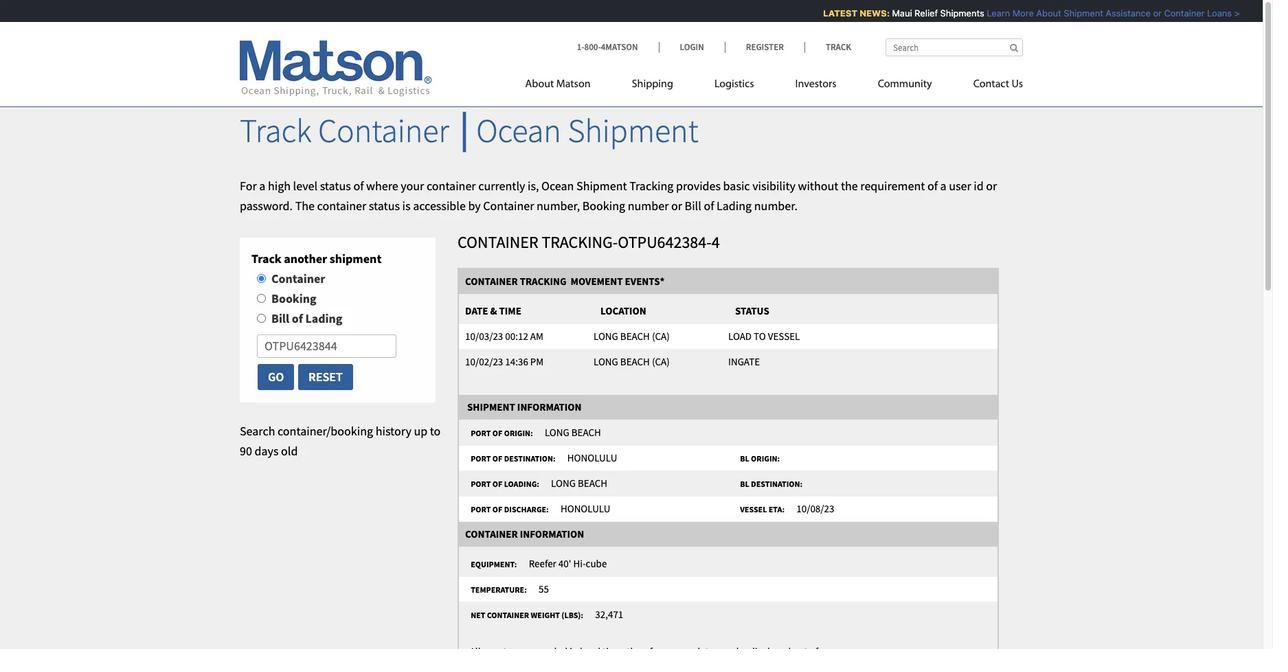 Task type: locate. For each thing, give the bounding box(es) containing it.
container down by
[[458, 232, 538, 253]]

honolulu up port of loading: long beach
[[567, 452, 617, 465]]

tracking-
[[542, 232, 618, 253]]

0 vertical spatial destination:
[[504, 454, 556, 464]]

port inside port of destination: honolulu
[[471, 454, 491, 464]]

4 port from the top
[[471, 505, 491, 515]]

port left loading:
[[471, 479, 491, 489]]

destination: up eta:
[[751, 479, 803, 489]]

1 a from the left
[[259, 178, 265, 194]]

(lbs):
[[562, 610, 583, 621]]

temperature: 55
[[466, 583, 549, 596]]

information
[[517, 401, 582, 414], [520, 528, 584, 541]]

800-
[[584, 41, 601, 53]]

honolulu
[[567, 452, 617, 465], [561, 502, 610, 516]]

status down "where"
[[369, 198, 400, 213]]

0 horizontal spatial destination:
[[504, 454, 556, 464]]

0 vertical spatial bill
[[685, 198, 701, 213]]

basic
[[723, 178, 750, 194]]

reefer
[[529, 557, 556, 570]]

long beach (ca) for am
[[594, 330, 670, 343]]

container down another
[[271, 271, 325, 287]]

user
[[949, 178, 971, 194]]

10/02/23
[[465, 355, 503, 368]]

container inside net container weight (lbs): 32,471
[[487, 610, 529, 621]]

1 vertical spatial lading
[[305, 310, 342, 326]]

1 horizontal spatial destination:
[[751, 479, 803, 489]]

number
[[628, 198, 669, 213]]

Container radio
[[257, 274, 266, 283]]

net container weight (lbs): 32,471
[[466, 608, 623, 621]]

temperature:
[[471, 585, 527, 595]]

lading
[[717, 198, 752, 213], [305, 310, 342, 326]]

about right more
[[1031, 8, 1056, 19]]

0 horizontal spatial about
[[525, 79, 554, 90]]

events*
[[625, 275, 665, 288]]

container right the
[[317, 198, 366, 213]]

bl origin:
[[735, 454, 785, 464]]

2 horizontal spatial or
[[1148, 8, 1157, 19]]

port inside port of loading: long beach
[[471, 479, 491, 489]]

track for track another shipment
[[251, 251, 281, 267]]

container
[[1159, 8, 1200, 19], [318, 110, 449, 151], [483, 198, 534, 213], [458, 232, 538, 253], [271, 271, 325, 287], [465, 275, 518, 288], [465, 528, 518, 541], [487, 610, 529, 621]]

loading:
[[504, 479, 539, 489]]

register
[[746, 41, 784, 53]]

of
[[353, 178, 364, 194], [928, 178, 938, 194], [704, 198, 714, 213], [292, 310, 303, 326], [492, 428, 502, 439], [492, 454, 502, 464], [492, 479, 502, 489], [492, 505, 502, 515]]

1 horizontal spatial a
[[940, 178, 947, 194]]

>
[[1229, 8, 1235, 19]]

is
[[402, 198, 411, 213]]

of down shipment information
[[492, 428, 502, 439]]

information down port of discharge: honolulu
[[520, 528, 584, 541]]

2 bl from the top
[[740, 479, 749, 489]]

1 vertical spatial (ca)
[[652, 355, 670, 368]]

port right 'to'
[[471, 428, 491, 439]]

vessel eta: 10/08/23
[[735, 502, 834, 516]]

relief
[[909, 8, 933, 19]]

port
[[471, 428, 491, 439], [471, 454, 491, 464], [471, 479, 491, 489], [471, 505, 491, 515]]

the
[[295, 198, 315, 213]]

vessel
[[740, 505, 767, 515]]

port down port of origin: long beach
[[471, 454, 491, 464]]

beach
[[620, 330, 650, 343], [620, 355, 650, 368], [571, 426, 601, 439], [578, 477, 607, 490]]

0 horizontal spatial container
[[317, 198, 366, 213]]

requirement
[[860, 178, 925, 194]]

booking up container tracking-otpu642384-4 on the top
[[582, 198, 625, 213]]

bill of lading
[[271, 310, 342, 326]]

32,471
[[595, 608, 623, 621]]

container
[[427, 178, 476, 194], [317, 198, 366, 213]]

None search field
[[886, 38, 1023, 56]]

shipment right ocean at the left of page
[[576, 178, 627, 194]]

1 vertical spatial or
[[986, 178, 997, 194]]

(ca) for ingate
[[652, 355, 670, 368]]

1 (ca) from the top
[[652, 330, 670, 343]]

hi-
[[573, 557, 586, 570]]

booking up bill of lading
[[271, 291, 316, 306]]

shipment down shipping link
[[568, 110, 699, 151]]

(ca) for load to vessel
[[652, 330, 670, 343]]

shipment down 10/02/23
[[467, 401, 515, 414]]

bl for long beach
[[740, 479, 749, 489]]

or right number
[[671, 198, 682, 213]]

None button
[[257, 364, 295, 391], [298, 364, 354, 391], [257, 364, 295, 391], [298, 364, 354, 391]]

or right assistance
[[1148, 8, 1157, 19]]

1 port from the top
[[471, 428, 491, 439]]

about left matson
[[525, 79, 554, 90]]

shipment
[[1059, 8, 1098, 19], [568, 110, 699, 151], [576, 178, 627, 194], [467, 401, 515, 414]]

0 horizontal spatial a
[[259, 178, 265, 194]]

1 vertical spatial status
[[369, 198, 400, 213]]

history
[[376, 423, 411, 439]]

3 port from the top
[[471, 479, 491, 489]]

origin: up bl destination:
[[751, 454, 780, 464]]

honolulu down port of loading: long beach
[[561, 502, 610, 516]]

1 horizontal spatial origin:
[[751, 454, 780, 464]]

0 vertical spatial about
[[1031, 8, 1056, 19]]

of right "bill of lading" 'option'
[[292, 310, 303, 326]]

search
[[240, 423, 275, 439]]

0 horizontal spatial origin:
[[504, 428, 533, 439]]

bl
[[740, 454, 749, 464], [740, 479, 749, 489]]

1 horizontal spatial bill
[[685, 198, 701, 213]]

00:12
[[505, 330, 528, 343]]

port for port of discharge: honolulu
[[471, 505, 491, 515]]

1 vertical spatial information
[[520, 528, 584, 541]]

2 port from the top
[[471, 454, 491, 464]]

1 bl from the top
[[740, 454, 749, 464]]

shipment inside for a high level status of where your container currently is, ocean shipment tracking provides basic visibility without the requirement of a user id or password. the container status is accessible by container number, booking number or bill of lading number.
[[576, 178, 627, 194]]

cube
[[586, 557, 607, 570]]

the
[[841, 178, 858, 194]]

1 vertical spatial honolulu
[[561, 502, 610, 516]]

long
[[594, 330, 618, 343], [594, 355, 618, 368], [545, 426, 569, 439], [551, 477, 576, 490]]

search container/booking history up to 90 days old
[[240, 423, 441, 459]]

1 horizontal spatial container
[[427, 178, 476, 194]]

90
[[240, 443, 252, 459]]

bill
[[685, 198, 701, 213], [271, 310, 289, 326]]

1 horizontal spatial booking
[[582, 198, 625, 213]]

2 vertical spatial or
[[671, 198, 682, 213]]

old
[[281, 443, 298, 459]]

bl up bl destination:
[[740, 454, 749, 464]]

0 horizontal spatial bill
[[271, 310, 289, 326]]

0 vertical spatial container
[[427, 178, 476, 194]]

2 vertical spatial track
[[251, 251, 281, 267]]

currently
[[478, 178, 525, 194]]

contact us
[[973, 79, 1023, 90]]

track another shipment
[[251, 251, 382, 267]]

1 vertical spatial container
[[317, 198, 366, 213]]

track up high
[[240, 110, 312, 151]]

0 vertical spatial lading
[[717, 198, 752, 213]]

0 vertical spatial bl
[[740, 454, 749, 464]]

1 vertical spatial booking
[[271, 291, 316, 306]]

4matson
[[601, 41, 638, 53]]

container tracking-otpu642384-4
[[458, 232, 720, 253]]

track for track link
[[826, 41, 851, 53]]

destination: up port of loading: long beach
[[504, 454, 556, 464]]

port left discharge:
[[471, 505, 491, 515]]

2 a from the left
[[940, 178, 947, 194]]

port inside port of discharge: honolulu
[[471, 505, 491, 515]]

2 long beach (ca) from the top
[[594, 355, 670, 368]]

10/08/23
[[797, 502, 834, 516]]

of left user
[[928, 178, 938, 194]]

0 horizontal spatial status
[[320, 178, 351, 194]]

1 vertical spatial bl
[[740, 479, 749, 489]]

or right id
[[986, 178, 997, 194]]

maui
[[887, 8, 907, 19]]

1 long beach (ca) from the top
[[594, 330, 670, 343]]

a right for
[[259, 178, 265, 194]]

booking inside for a high level status of where your container currently is, ocean shipment tracking provides basic visibility without the requirement of a user id or password. the container status is accessible by container number, booking number or bill of lading number.
[[582, 198, 625, 213]]

by
[[468, 198, 481, 213]]

track up container radio
[[251, 251, 281, 267]]

us
[[1012, 79, 1023, 90]]

origin: down shipment information
[[504, 428, 533, 439]]

0 vertical spatial track
[[826, 41, 851, 53]]

0 vertical spatial long beach (ca)
[[594, 330, 670, 343]]

bl for honolulu
[[740, 454, 749, 464]]

container down currently
[[483, 198, 534, 213]]

0 vertical spatial status
[[320, 178, 351, 194]]

of down port of origin: long beach
[[492, 454, 502, 464]]

lading down basic
[[717, 198, 752, 213]]

to
[[430, 423, 441, 439]]

of left loading:
[[492, 479, 502, 489]]

1 vertical spatial origin:
[[751, 454, 780, 464]]

1 vertical spatial about
[[525, 79, 554, 90]]

14:36
[[505, 355, 528, 368]]

bill right "bill of lading" 'option'
[[271, 310, 289, 326]]

status right level
[[320, 178, 351, 194]]

0 vertical spatial (ca)
[[652, 330, 670, 343]]

0 vertical spatial origin:
[[504, 428, 533, 439]]

port inside port of origin: long beach
[[471, 428, 491, 439]]

4
[[712, 232, 720, 253]]

track down latest
[[826, 41, 851, 53]]

booking
[[582, 198, 625, 213], [271, 291, 316, 306]]

of left discharge:
[[492, 505, 502, 515]]

shipment information
[[459, 401, 582, 414]]

logistics link
[[694, 72, 775, 100]]

container up "where"
[[318, 110, 449, 151]]

container up accessible in the top of the page
[[427, 178, 476, 194]]

bl up vessel
[[740, 479, 749, 489]]

container down temperature: 55
[[487, 610, 529, 621]]

0 vertical spatial honolulu
[[567, 452, 617, 465]]

a left user
[[940, 178, 947, 194]]

40'
[[558, 557, 571, 570]]

to
[[754, 330, 766, 343]]

1 horizontal spatial lading
[[717, 198, 752, 213]]

lading up enter container # text field
[[305, 310, 342, 326]]

2 (ca) from the top
[[652, 355, 670, 368]]

bill down provides
[[685, 198, 701, 213]]

days
[[255, 443, 279, 459]]

Search search field
[[886, 38, 1023, 56]]

1 vertical spatial track
[[240, 110, 312, 151]]

shipping
[[632, 79, 673, 90]]

0 vertical spatial or
[[1148, 8, 1157, 19]]

0 vertical spatial booking
[[582, 198, 625, 213]]

(ca)
[[652, 330, 670, 343], [652, 355, 670, 368]]

1 vertical spatial bill
[[271, 310, 289, 326]]

top menu navigation
[[525, 72, 1023, 100]]

1 vertical spatial destination:
[[751, 479, 803, 489]]

0 vertical spatial information
[[517, 401, 582, 414]]

date
[[465, 304, 488, 317]]

information up port of origin: long beach
[[517, 401, 582, 414]]

loans
[[1202, 8, 1227, 19]]

port of origin: long beach
[[466, 426, 601, 439]]

container left loans
[[1159, 8, 1200, 19]]

about inside top menu navigation
[[525, 79, 554, 90]]

1 vertical spatial long beach (ca)
[[594, 355, 670, 368]]



Task type: vqa. For each thing, say whether or not it's contained in the screenshot.
Shipments
yes



Task type: describe. For each thing, give the bounding box(es) containing it.
0 horizontal spatial booking
[[271, 291, 316, 306]]

learn more about shipment assistance or container loans > link
[[982, 8, 1235, 19]]

about matson link
[[525, 72, 611, 100]]

latest
[[818, 8, 852, 19]]

shipping link
[[611, 72, 694, 100]]

&
[[490, 304, 497, 317]]

of inside port of destination: honolulu
[[492, 454, 502, 464]]

Enter Container # text field
[[257, 334, 396, 358]]

for a high level status of where your container currently is, ocean shipment tracking provides basic visibility without the requirement of a user id or password. the container status is accessible by container number, booking number or bill of lading number.
[[240, 178, 997, 213]]

search image
[[1010, 43, 1018, 52]]

container information
[[459, 528, 584, 541]]

investors link
[[775, 72, 857, 100]]

number,
[[537, 198, 580, 213]]

net
[[471, 610, 485, 621]]

otpu642384-
[[618, 232, 712, 253]]

assistance
[[1101, 8, 1146, 19]]

up
[[414, 423, 427, 439]]

is,
[[528, 178, 539, 194]]

1-800-4matson
[[577, 41, 638, 53]]

Bill of Lading radio
[[257, 314, 266, 323]]

news:
[[855, 8, 885, 19]]

visibility
[[752, 178, 796, 194]]

contact
[[973, 79, 1009, 90]]

number.
[[754, 198, 798, 213]]

matson
[[556, 79, 591, 90]]

for
[[240, 178, 257, 194]]

10/02/23 14:36 pm
[[459, 355, 544, 368]]

shipment
[[330, 251, 382, 267]]

load
[[728, 330, 752, 343]]

login
[[680, 41, 704, 53]]

status
[[735, 304, 769, 317]]

equipment: reefer 40' hi-cube
[[466, 557, 607, 570]]

1 horizontal spatial about
[[1031, 8, 1056, 19]]

weight
[[531, 610, 560, 621]]

level
[[293, 178, 317, 194]]

track link
[[805, 41, 851, 53]]

am
[[530, 330, 543, 343]]

more
[[1008, 8, 1029, 19]]

0 horizontal spatial lading
[[305, 310, 342, 326]]

investors
[[795, 79, 837, 90]]

destination: inside port of destination: honolulu
[[504, 454, 556, 464]]

of inside port of loading: long beach
[[492, 479, 502, 489]]

1-
[[577, 41, 584, 53]]

bill inside for a high level status of where your container currently is, ocean shipment tracking provides basic visibility without the requirement of a user id or password. the container status is accessible by container number, booking number or bill of lading number.
[[685, 198, 701, 213]]

community link
[[857, 72, 953, 100]]

long beach (ca) for pm
[[594, 355, 670, 368]]

port for port of loading: long beach
[[471, 479, 491, 489]]

ocean
[[541, 178, 574, 194]]

container inside for a high level status of where your container currently is, ocean shipment tracking provides basic visibility without the requirement of a user id or password. the container status is accessible by container number, booking number or bill of lading number.
[[483, 198, 534, 213]]

time
[[499, 304, 521, 317]]

login link
[[659, 41, 725, 53]]

port of discharge: honolulu
[[466, 502, 610, 516]]

port of loading: long beach
[[466, 477, 607, 490]]

community
[[878, 79, 932, 90]]

port for port of origin: long beach
[[471, 428, 491, 439]]

tracking
[[630, 178, 674, 194]]

origin: inside port of origin: long beach
[[504, 428, 533, 439]]

1 horizontal spatial or
[[986, 178, 997, 194]]

your
[[401, 178, 424, 194]]

without
[[798, 178, 838, 194]]

learn
[[982, 8, 1005, 19]]

10/03/23 00:12 am
[[459, 330, 543, 343]]

information for container information
[[520, 528, 584, 541]]

where
[[366, 178, 398, 194]]

port for port of destination: honolulu
[[471, 454, 491, 464]]

discharge:
[[504, 505, 549, 515]]

information for shipment information
[[517, 401, 582, 414]]

contact us link
[[953, 72, 1023, 100]]

date & time
[[459, 304, 521, 317]]

1 horizontal spatial status
[[369, 198, 400, 213]]

password.
[[240, 198, 293, 213]]

blue matson logo with ocean, shipping, truck, rail and logistics written beneath it. image
[[240, 41, 432, 97]]

bl destination:
[[735, 479, 808, 489]]

provides
[[676, 178, 721, 194]]

ingate
[[728, 355, 760, 368]]

logistics
[[715, 79, 754, 90]]

honolulu for port of destination: honolulu
[[567, 452, 617, 465]]

id
[[974, 178, 984, 194]]

container tracking   movement events*
[[459, 275, 665, 288]]

container up date & time
[[465, 275, 518, 288]]

│ocean
[[456, 110, 561, 151]]

another
[[284, 251, 327, 267]]

10/03/23
[[465, 330, 503, 343]]

honolulu for port of discharge: honolulu
[[561, 502, 610, 516]]

vessel
[[768, 330, 800, 343]]

of down provides
[[704, 198, 714, 213]]

lading inside for a high level status of where your container currently is, ocean shipment tracking provides basic visibility without the requirement of a user id or password. the container status is accessible by container number, booking number or bill of lading number.
[[717, 198, 752, 213]]

port of destination: honolulu
[[466, 452, 617, 465]]

of inside port of discharge: honolulu
[[492, 505, 502, 515]]

latest news: maui relief shipments learn more about shipment assistance or container loans >
[[818, 8, 1235, 19]]

location
[[601, 304, 646, 317]]

accessible
[[413, 198, 466, 213]]

track for track container │ocean shipment
[[240, 110, 312, 151]]

of inside port of origin: long beach
[[492, 428, 502, 439]]

Booking radio
[[257, 294, 266, 303]]

of left "where"
[[353, 178, 364, 194]]

eta:
[[769, 505, 785, 515]]

high
[[268, 178, 291, 194]]

55
[[539, 583, 549, 596]]

0 horizontal spatial or
[[671, 198, 682, 213]]

register link
[[725, 41, 805, 53]]

container/booking
[[278, 423, 373, 439]]

1-800-4matson link
[[577, 41, 659, 53]]

container up the "equipment:"
[[465, 528, 518, 541]]

shipment left assistance
[[1059, 8, 1098, 19]]



